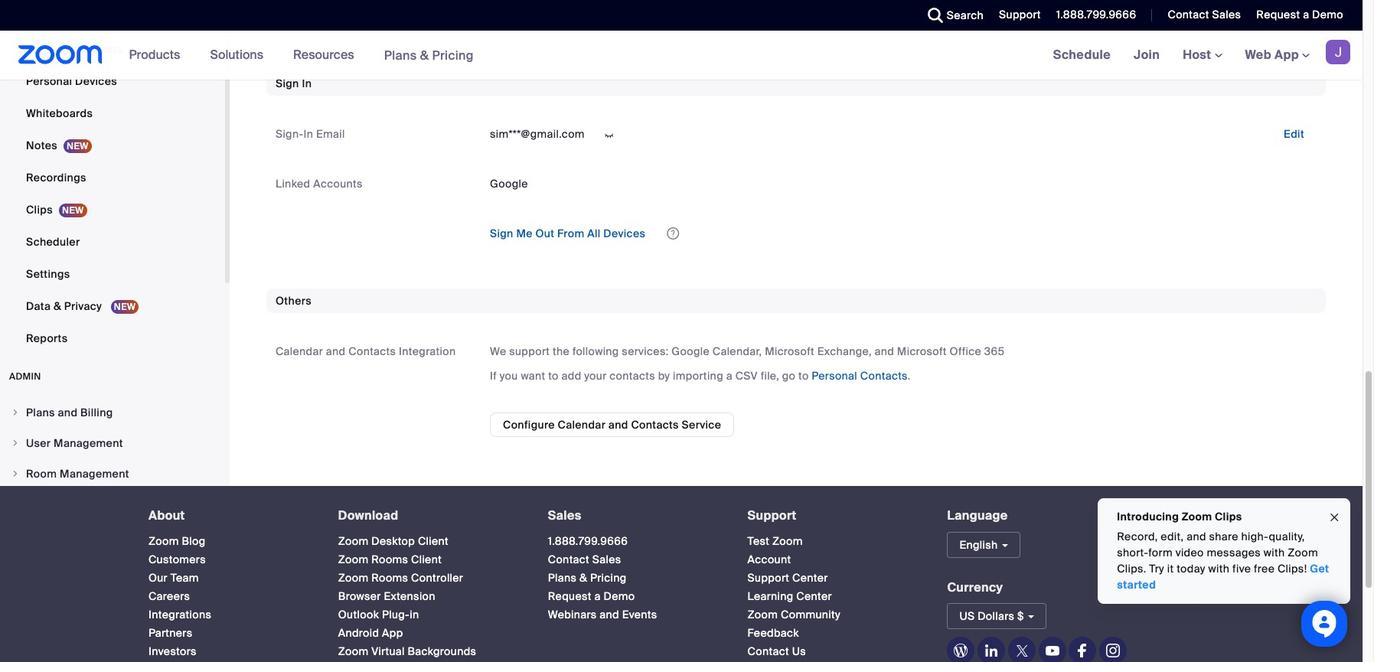 Task type: locate. For each thing, give the bounding box(es) containing it.
contact down the feedback
[[748, 644, 790, 658]]

1 vertical spatial google
[[672, 345, 710, 358]]

app inside meetings "navigation"
[[1275, 47, 1300, 63]]

rooms down the desktop
[[372, 553, 408, 566]]

1 horizontal spatial to
[[799, 369, 809, 383]]

0 vertical spatial clips
[[26, 203, 53, 217]]

csv
[[736, 369, 758, 383]]

in
[[410, 608, 419, 622]]

video
[[1176, 546, 1204, 560]]

a inside 1.888.799.9666 contact sales plans & pricing request a demo webinars and events
[[595, 589, 601, 603]]

right image
[[11, 439, 20, 448], [11, 469, 20, 479]]

in for sign
[[302, 77, 312, 91]]

reports
[[26, 332, 68, 345]]

meetings navigation
[[1042, 31, 1363, 80]]

right image for user management
[[11, 439, 20, 448]]

2 microsoft from the left
[[897, 345, 947, 358]]

1 horizontal spatial microsoft
[[897, 345, 947, 358]]

microsoft up .
[[897, 345, 947, 358]]

rooms down zoom rooms client link
[[372, 571, 408, 585]]

2 to from the left
[[799, 369, 809, 383]]

0 vertical spatial plans
[[384, 47, 417, 63]]

1 horizontal spatial personal contacts link
[[812, 369, 908, 383]]

2 vertical spatial sales
[[593, 553, 622, 566]]

0 vertical spatial request
[[1257, 8, 1301, 21]]

demo inside 1.888.799.9666 contact sales plans & pricing request a demo webinars and events
[[604, 589, 635, 603]]

1 right image from the top
[[11, 439, 20, 448]]

center up learning center link
[[793, 571, 828, 585]]

1 vertical spatial client
[[411, 553, 442, 566]]

and inside record, edit, and share high-quality, short-form video messages with zoom clips. try it today with five free clips!
[[1187, 530, 1207, 544]]

web
[[1246, 47, 1272, 63]]

0 horizontal spatial request
[[548, 589, 592, 603]]

0 horizontal spatial 1.888.799.9666
[[548, 534, 628, 548]]

plans right right icon
[[26, 406, 55, 420]]

1 vertical spatial contact
[[548, 553, 590, 566]]

1 horizontal spatial sign
[[490, 227, 514, 240]]

partners link
[[149, 626, 193, 640]]

0 horizontal spatial google
[[490, 177, 528, 190]]

a up webinars and events link
[[595, 589, 601, 603]]

file,
[[761, 369, 780, 383]]

1 vertical spatial 1.888.799.9666
[[548, 534, 628, 548]]

app right web
[[1275, 47, 1300, 63]]

quality,
[[1269, 530, 1305, 544]]

1 vertical spatial plans
[[26, 406, 55, 420]]

personal for personal contacts
[[26, 42, 72, 56]]

0 vertical spatial rooms
[[372, 553, 408, 566]]

2 right image from the top
[[11, 469, 20, 479]]

to
[[549, 369, 559, 383], [799, 369, 809, 383]]

1 vertical spatial management
[[60, 467, 129, 481]]

support down account
[[748, 571, 790, 585]]

messages
[[1207, 546, 1261, 560]]

personal for personal devices
[[26, 74, 72, 88]]

2 horizontal spatial &
[[580, 571, 588, 585]]

plans inside product information navigation
[[384, 47, 417, 63]]

2 horizontal spatial a
[[1304, 8, 1310, 21]]

center up community
[[797, 589, 832, 603]]

1 horizontal spatial 1.888.799.9666
[[1057, 8, 1137, 21]]

0 horizontal spatial sales
[[548, 508, 582, 524]]

0 horizontal spatial pricing
[[432, 47, 474, 63]]

plans up webinars
[[548, 571, 577, 585]]

personal contacts link
[[0, 34, 225, 64], [812, 369, 908, 383]]

a up web app dropdown button
[[1304, 8, 1310, 21]]

management for user management
[[54, 436, 123, 450]]

share
[[1209, 530, 1239, 544]]

0 vertical spatial with
[[1264, 546, 1285, 560]]

2 vertical spatial personal
[[812, 369, 858, 383]]

support up test zoom link
[[748, 508, 797, 524]]

microsoft
[[765, 345, 815, 358], [897, 345, 947, 358]]

& inside 1.888.799.9666 contact sales plans & pricing request a demo webinars and events
[[580, 571, 588, 585]]

personal down zoom logo
[[26, 74, 72, 88]]

contacts down exchange, on the bottom right of page
[[861, 369, 908, 383]]

1 horizontal spatial plans
[[384, 47, 417, 63]]

introducing zoom clips
[[1117, 510, 1243, 524]]

a left csv
[[727, 369, 733, 383]]

demo up webinars and events link
[[604, 589, 635, 603]]

in
[[302, 77, 312, 91], [304, 127, 313, 141]]

personal contacts link up personal devices link
[[0, 34, 225, 64]]

contact up host
[[1168, 8, 1210, 21]]

sign inside sign me out from all devices button
[[490, 227, 514, 240]]

app down plug- at the left bottom of the page
[[382, 626, 403, 640]]

0 horizontal spatial calendar
[[276, 345, 323, 358]]

0 vertical spatial pricing
[[432, 47, 474, 63]]

1 horizontal spatial contact
[[748, 644, 790, 658]]

1 vertical spatial &
[[54, 299, 61, 313]]

sign down resources
[[276, 77, 299, 91]]

1 vertical spatial in
[[304, 127, 313, 141]]

0 horizontal spatial devices
[[75, 74, 117, 88]]

personal up personal devices at the left
[[26, 42, 72, 56]]

right image inside room management menu item
[[11, 469, 20, 479]]

english
[[960, 538, 998, 552]]

1 horizontal spatial sales
[[593, 553, 622, 566]]

sign me out from all devices button
[[478, 221, 658, 246]]

0 horizontal spatial microsoft
[[765, 345, 815, 358]]

personal contacts link down exchange, on the bottom right of page
[[812, 369, 908, 383]]

contact us link
[[748, 644, 806, 658]]

1 horizontal spatial demo
[[1313, 8, 1344, 21]]

devices inside sign me out from all devices button
[[604, 227, 646, 240]]

1 horizontal spatial clips
[[1215, 510, 1243, 524]]

a
[[1304, 8, 1310, 21], [727, 369, 733, 383], [595, 589, 601, 603]]

email
[[316, 127, 345, 141]]

1.888.799.9666 link
[[548, 534, 628, 548]]

learn more about signing out from all devices image
[[666, 228, 681, 239]]

in left 'email'
[[304, 127, 313, 141]]

1.888.799.9666 for 1.888.799.9666 contact sales plans & pricing request a demo webinars and events
[[548, 534, 628, 548]]

to left add
[[549, 369, 559, 383]]

clips up scheduler
[[26, 203, 53, 217]]

demo up profile picture
[[1313, 8, 1344, 21]]

five
[[1233, 562, 1251, 576]]

calendar
[[276, 345, 323, 358], [558, 418, 606, 432]]

0 horizontal spatial sign
[[276, 77, 299, 91]]

1 horizontal spatial pricing
[[590, 571, 627, 585]]

plug-
[[382, 608, 410, 622]]

$
[[1018, 610, 1024, 623]]

1.888.799.9666 down sales link
[[548, 534, 628, 548]]

accounts
[[313, 177, 363, 190]]

right image inside "user management" menu item
[[11, 439, 20, 448]]

&
[[420, 47, 429, 63], [54, 299, 61, 313], [580, 571, 588, 585]]

support right search
[[999, 8, 1041, 21]]

0 vertical spatial client
[[418, 534, 449, 548]]

& for pricing
[[420, 47, 429, 63]]

schedule link
[[1042, 31, 1123, 80]]

1.888.799.9666 for 1.888.799.9666
[[1057, 8, 1137, 21]]

investors
[[149, 644, 197, 658]]

plans inside plans and billing menu item
[[26, 406, 55, 420]]

1 vertical spatial demo
[[604, 589, 635, 603]]

calendar down others
[[276, 345, 323, 358]]

0 horizontal spatial demo
[[604, 589, 635, 603]]

request a demo link
[[1246, 0, 1363, 31], [1257, 8, 1344, 21], [548, 589, 635, 603]]

google up importing
[[672, 345, 710, 358]]

1 rooms from the top
[[372, 553, 408, 566]]

test zoom link
[[748, 534, 803, 548]]

calendar down add
[[558, 418, 606, 432]]

request up web app dropdown button
[[1257, 8, 1301, 21]]

request
[[1257, 8, 1301, 21], [548, 589, 592, 603]]

plans inside 1.888.799.9666 contact sales plans & pricing request a demo webinars and events
[[548, 571, 577, 585]]

right image left room
[[11, 469, 20, 479]]

0 horizontal spatial a
[[595, 589, 601, 603]]

zoom inside record, edit, and share high-quality, short-form video messages with zoom clips. try it today with five free clips!
[[1288, 546, 1319, 560]]

0 vertical spatial personal contacts link
[[0, 34, 225, 64]]

0 horizontal spatial app
[[382, 626, 403, 640]]

1 horizontal spatial app
[[1275, 47, 1300, 63]]

the
[[553, 345, 570, 358]]

calendar and contacts integration
[[276, 345, 456, 358]]

0 vertical spatial demo
[[1313, 8, 1344, 21]]

android
[[338, 626, 379, 640]]

2 vertical spatial &
[[580, 571, 588, 585]]

1.888.799.9666 button
[[1045, 0, 1141, 31], [1057, 8, 1137, 21]]

0 horizontal spatial to
[[549, 369, 559, 383]]

2 vertical spatial a
[[595, 589, 601, 603]]

1 to from the left
[[549, 369, 559, 383]]

customers link
[[149, 553, 206, 566]]

0 vertical spatial center
[[793, 571, 828, 585]]

devices inside personal devices link
[[75, 74, 117, 88]]

devices right all at top
[[604, 227, 646, 240]]

0 vertical spatial personal
[[26, 42, 72, 56]]

learning center link
[[748, 589, 832, 603]]

room management
[[26, 467, 129, 481]]

user
[[26, 436, 51, 450]]

with down messages
[[1209, 562, 1230, 576]]

right image for room management
[[11, 469, 20, 479]]

0 horizontal spatial &
[[54, 299, 61, 313]]

search
[[947, 8, 984, 22]]

1 horizontal spatial a
[[727, 369, 733, 383]]

1 vertical spatial right image
[[11, 469, 20, 479]]

management down "user management" menu item
[[60, 467, 129, 481]]

zoom desktop client link
[[338, 534, 449, 548]]

1 vertical spatial request
[[548, 589, 592, 603]]

solutions
[[210, 47, 264, 63]]

contact down 1.888.799.9666 link
[[548, 553, 590, 566]]

2 vertical spatial plans
[[548, 571, 577, 585]]

1.888.799.9666
[[1057, 8, 1137, 21], [548, 534, 628, 548]]

1 vertical spatial personal
[[26, 74, 72, 88]]

banner
[[0, 31, 1363, 80]]

1 vertical spatial devices
[[604, 227, 646, 240]]

products button
[[129, 31, 187, 80]]

want
[[521, 369, 546, 383]]

0 vertical spatial right image
[[11, 439, 20, 448]]

sales inside 1.888.799.9666 contact sales plans & pricing request a demo webinars and events
[[593, 553, 622, 566]]

android app link
[[338, 626, 403, 640]]

calendar,
[[713, 345, 762, 358]]

management down billing
[[54, 436, 123, 450]]

google up me
[[490, 177, 528, 190]]

1 vertical spatial with
[[1209, 562, 1230, 576]]

zoom inside zoom blog customers our team careers integrations partners investors
[[149, 534, 179, 548]]

devices up whiteboards link
[[75, 74, 117, 88]]

get
[[1310, 562, 1330, 576]]

services:
[[622, 345, 669, 358]]

google
[[490, 177, 528, 190], [672, 345, 710, 358]]

personal contacts link inside 'side navigation' navigation
[[0, 34, 225, 64]]

0 vertical spatial sign
[[276, 77, 299, 91]]

in down resources
[[302, 77, 312, 91]]

right image left user
[[11, 439, 20, 448]]

integrations
[[149, 608, 212, 622]]

0 vertical spatial in
[[302, 77, 312, 91]]

microsoft up the go
[[765, 345, 815, 358]]

test
[[748, 534, 770, 548]]

zoom
[[1182, 510, 1213, 524], [149, 534, 179, 548], [338, 534, 369, 548], [773, 534, 803, 548], [1288, 546, 1319, 560], [338, 553, 369, 566], [338, 571, 369, 585], [748, 608, 778, 622], [338, 644, 369, 658]]

personal down exchange, on the bottom right of page
[[812, 369, 858, 383]]

1 vertical spatial sales
[[548, 508, 582, 524]]

2 horizontal spatial plans
[[548, 571, 577, 585]]

sales up host dropdown button
[[1213, 8, 1242, 21]]

0 horizontal spatial clips
[[26, 203, 53, 217]]

sign left me
[[490, 227, 514, 240]]

0 vertical spatial 1.888.799.9666
[[1057, 8, 1137, 21]]

0 vertical spatial management
[[54, 436, 123, 450]]

clips up share
[[1215, 510, 1243, 524]]

0 horizontal spatial plans
[[26, 406, 55, 420]]

365
[[985, 345, 1005, 358]]

1 horizontal spatial devices
[[604, 227, 646, 240]]

product information navigation
[[118, 31, 485, 80]]

0 vertical spatial contact
[[1168, 8, 1210, 21]]

side navigation navigation
[[0, 0, 230, 613]]

calendar inside 'button'
[[558, 418, 606, 432]]

host
[[1183, 47, 1215, 63]]

settings link
[[0, 259, 225, 289]]

0 vertical spatial calendar
[[276, 345, 323, 358]]

1 vertical spatial calendar
[[558, 418, 606, 432]]

2 horizontal spatial sales
[[1213, 8, 1242, 21]]

edit
[[1284, 127, 1305, 141]]

1 horizontal spatial google
[[672, 345, 710, 358]]

0 vertical spatial devices
[[75, 74, 117, 88]]

0 vertical spatial &
[[420, 47, 429, 63]]

extension
[[384, 589, 436, 603]]

free
[[1254, 562, 1275, 576]]

language
[[948, 508, 1008, 524]]

recordings link
[[0, 162, 225, 193]]

pricing inside product information navigation
[[432, 47, 474, 63]]

admin menu menu
[[0, 398, 225, 613]]

1.888.799.9666 inside 1.888.799.9666 contact sales plans & pricing request a demo webinars and events
[[548, 534, 628, 548]]

& inside data & privacy link
[[54, 299, 61, 313]]

1 vertical spatial rooms
[[372, 571, 408, 585]]

clips.
[[1117, 562, 1147, 576]]

sign in
[[276, 77, 312, 91]]

english button
[[948, 532, 1021, 558]]

reports link
[[0, 323, 225, 354]]

2 vertical spatial contact
[[748, 644, 790, 658]]

sales up 1.888.799.9666 link
[[548, 508, 582, 524]]

0 vertical spatial google
[[490, 177, 528, 190]]

team
[[171, 571, 199, 585]]

contact
[[1168, 8, 1210, 21], [548, 553, 590, 566], [748, 644, 790, 658]]

1 horizontal spatial calendar
[[558, 418, 606, 432]]

notes
[[26, 139, 57, 152]]

& for privacy
[[54, 299, 61, 313]]

0 vertical spatial app
[[1275, 47, 1300, 63]]

plans right resources dropdown button
[[384, 47, 417, 63]]

contact sales link
[[1157, 0, 1246, 31], [1168, 8, 1242, 21], [548, 553, 622, 566]]

2 vertical spatial support
[[748, 571, 790, 585]]

contacts left the service
[[631, 418, 679, 432]]

us dollars $ button
[[948, 604, 1047, 630]]

request up webinars
[[548, 589, 592, 603]]

& inside product information navigation
[[420, 47, 429, 63]]

0 horizontal spatial contact
[[548, 553, 590, 566]]

0 horizontal spatial personal contacts link
[[0, 34, 225, 64]]

personal
[[26, 42, 72, 56], [26, 74, 72, 88], [812, 369, 858, 383]]

app
[[1275, 47, 1300, 63], [382, 626, 403, 640]]

with up free
[[1264, 546, 1285, 560]]

center
[[793, 571, 828, 585], [797, 589, 832, 603]]

contact sales
[[1168, 8, 1242, 21]]

2 horizontal spatial contact
[[1168, 8, 1210, 21]]

importing
[[673, 369, 724, 383]]

browser
[[338, 589, 381, 603]]

sales down 1.888.799.9666 link
[[593, 553, 622, 566]]

plans and billing menu item
[[0, 398, 225, 427]]

1 vertical spatial pricing
[[590, 571, 627, 585]]

outlook plug-in link
[[338, 608, 419, 622]]

1.888.799.9666 up "schedule"
[[1057, 8, 1137, 21]]

1 vertical spatial app
[[382, 626, 403, 640]]

personal contacts
[[26, 42, 123, 56]]

sign-
[[276, 127, 304, 141]]

zoom virtual backgrounds link
[[338, 644, 477, 658]]

zoom logo image
[[18, 45, 102, 64]]

zoom blog customers our team careers integrations partners investors
[[149, 534, 212, 658]]

1 vertical spatial sign
[[490, 227, 514, 240]]

contacts up personal devices link
[[75, 42, 123, 56]]

1 horizontal spatial &
[[420, 47, 429, 63]]

plans & pricing
[[384, 47, 474, 63]]

1 vertical spatial support
[[748, 508, 797, 524]]

to right the go
[[799, 369, 809, 383]]



Task type: vqa. For each thing, say whether or not it's contained in the screenshot.
CALENDAR,
yes



Task type: describe. For each thing, give the bounding box(es) containing it.
search button
[[917, 0, 988, 31]]

personal devices
[[26, 74, 117, 88]]

and inside 'button'
[[609, 418, 629, 432]]

others
[[276, 294, 312, 308]]

download link
[[338, 508, 399, 524]]

feedback
[[748, 626, 799, 640]]

support center link
[[748, 571, 828, 585]]

user management menu item
[[0, 429, 225, 458]]

1 vertical spatial center
[[797, 589, 832, 603]]

recordings
[[26, 171, 86, 185]]

room management menu item
[[0, 459, 225, 489]]

support
[[509, 345, 550, 358]]

host button
[[1183, 47, 1223, 63]]

web app
[[1246, 47, 1300, 63]]

careers link
[[149, 589, 190, 603]]

sales link
[[548, 508, 582, 524]]

backgrounds
[[408, 644, 477, 658]]

zoom rooms controller link
[[338, 571, 464, 585]]

partners
[[149, 626, 193, 640]]

desktop
[[372, 534, 415, 548]]

currency
[[948, 579, 1003, 595]]

resources button
[[293, 31, 361, 80]]

blog
[[182, 534, 206, 548]]

contacts inside 'button'
[[631, 418, 679, 432]]

contacts inside "link"
[[75, 42, 123, 56]]

0 vertical spatial sales
[[1213, 8, 1242, 21]]

support inside test zoom account support center learning center zoom community feedback contact us
[[748, 571, 790, 585]]

solutions button
[[210, 31, 270, 80]]

management for room management
[[60, 467, 129, 481]]

resources
[[293, 47, 354, 63]]

.
[[908, 369, 911, 383]]

0 horizontal spatial with
[[1209, 562, 1230, 576]]

sim***@gmail.com
[[490, 127, 585, 141]]

1 microsoft from the left
[[765, 345, 815, 358]]

about
[[149, 508, 185, 524]]

configure
[[503, 418, 555, 432]]

configure calendar and contacts service button
[[490, 413, 735, 437]]

high-
[[1242, 530, 1269, 544]]

investors link
[[149, 644, 197, 658]]

community
[[781, 608, 841, 622]]

us
[[960, 610, 975, 623]]

clips link
[[0, 194, 225, 225]]

our team link
[[149, 571, 199, 585]]

zoom rooms client link
[[338, 553, 442, 566]]

it
[[1168, 562, 1174, 576]]

1 vertical spatial clips
[[1215, 510, 1243, 524]]

1 horizontal spatial request
[[1257, 8, 1301, 21]]

following
[[573, 345, 619, 358]]

all
[[588, 227, 601, 240]]

join link
[[1123, 31, 1172, 80]]

we support the following services: google calendar, microsoft exchange, and microsoft office 365
[[490, 345, 1005, 358]]

virtual
[[372, 644, 405, 658]]

pricing inside 1.888.799.9666 contact sales plans & pricing request a demo webinars and events
[[590, 571, 627, 585]]

me
[[516, 227, 533, 240]]

sign for sign me out from all devices
[[490, 227, 514, 240]]

sign me out from all devices application
[[478, 220, 1317, 246]]

test zoom account support center learning center zoom community feedback contact us
[[748, 534, 841, 658]]

about link
[[149, 508, 185, 524]]

plans for plans and billing
[[26, 406, 55, 420]]

join
[[1134, 47, 1160, 63]]

close image
[[1329, 509, 1341, 526]]

service
[[682, 418, 722, 432]]

profile picture image
[[1326, 40, 1351, 64]]

personal devices link
[[0, 66, 225, 96]]

record,
[[1117, 530, 1158, 544]]

account link
[[748, 553, 791, 566]]

contact inside test zoom account support center learning center zoom community feedback contact us
[[748, 644, 790, 658]]

zoom community link
[[748, 608, 841, 622]]

record, edit, and share high-quality, short-form video messages with zoom clips. try it today with five free clips!
[[1117, 530, 1319, 576]]

and inside 1.888.799.9666 contact sales plans & pricing request a demo webinars and events
[[600, 608, 620, 622]]

schedule
[[1054, 47, 1111, 63]]

linked accounts
[[276, 177, 363, 190]]

contacts
[[610, 369, 656, 383]]

contacts left integration
[[349, 345, 396, 358]]

whiteboards
[[26, 106, 93, 120]]

2 rooms from the top
[[372, 571, 408, 585]]

add
[[562, 369, 582, 383]]

admin
[[9, 371, 41, 383]]

exchange,
[[818, 345, 872, 358]]

webinars and events link
[[548, 608, 658, 622]]

privacy
[[64, 299, 102, 313]]

sign-in email
[[276, 127, 345, 141]]

contact inside 1.888.799.9666 contact sales plans & pricing request a demo webinars and events
[[548, 553, 590, 566]]

right image
[[11, 408, 20, 417]]

0 vertical spatial support
[[999, 8, 1041, 21]]

us dollars $
[[960, 610, 1024, 623]]

in for sign-
[[304, 127, 313, 141]]

account
[[748, 553, 791, 566]]

careers
[[149, 589, 190, 603]]

1 vertical spatial personal contacts link
[[812, 369, 908, 383]]

plans for plans & pricing
[[384, 47, 417, 63]]

personal menu menu
[[0, 0, 225, 355]]

and inside menu item
[[58, 406, 78, 420]]

our
[[149, 571, 168, 585]]

settings
[[26, 267, 70, 281]]

if you want to add your contacts by importing a csv file, go to personal contacts .
[[490, 369, 911, 383]]

we
[[490, 345, 507, 358]]

0 vertical spatial a
[[1304, 8, 1310, 21]]

learning
[[748, 589, 794, 603]]

sign for sign in
[[276, 77, 299, 91]]

clips inside personal menu 'menu'
[[26, 203, 53, 217]]

today
[[1177, 562, 1206, 576]]

by
[[658, 369, 670, 383]]

started
[[1117, 578, 1156, 592]]

scheduler link
[[0, 227, 225, 257]]

request inside 1.888.799.9666 contact sales plans & pricing request a demo webinars and events
[[548, 589, 592, 603]]

1 horizontal spatial with
[[1264, 546, 1285, 560]]

banner containing products
[[0, 31, 1363, 80]]

data & privacy link
[[0, 291, 225, 322]]

outlook
[[338, 608, 379, 622]]

short-
[[1117, 546, 1149, 560]]

1 vertical spatial a
[[727, 369, 733, 383]]

whiteboards link
[[0, 98, 225, 129]]

app inside zoom desktop client zoom rooms client zoom rooms controller browser extension outlook plug-in android app zoom virtual backgrounds
[[382, 626, 403, 640]]

out
[[536, 227, 555, 240]]



